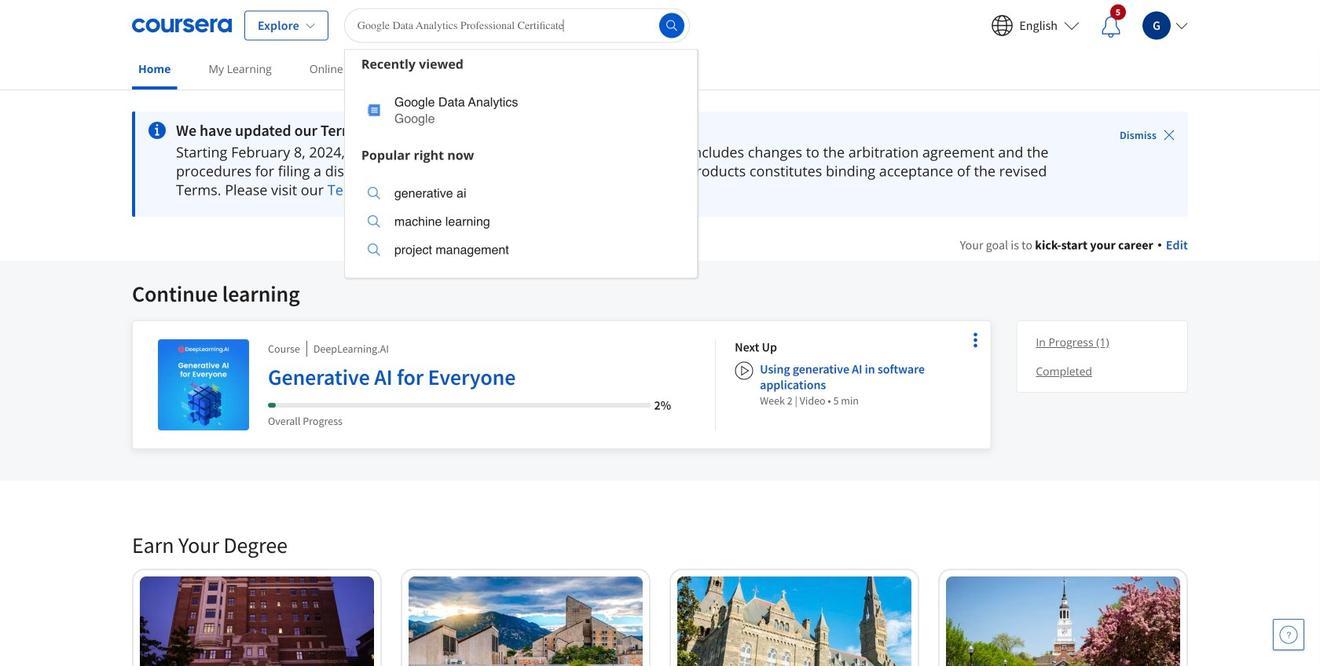 Task type: describe. For each thing, give the bounding box(es) containing it.
4 suggestion image image from the top
[[368, 244, 380, 256]]

list box inside autocomplete results list box
[[345, 169, 697, 278]]

autocomplete results list box
[[344, 49, 698, 279]]

coursera image
[[132, 13, 232, 38]]

What do you want to learn? text field
[[344, 8, 690, 43]]



Task type: vqa. For each thing, say whether or not it's contained in the screenshot.
autocomplete results list box
yes



Task type: locate. For each thing, give the bounding box(es) containing it.
information: we have updated our terms of use element
[[176, 121, 1076, 140]]

1 suggestion image image from the top
[[368, 104, 380, 117]]

earn your degree collection element
[[123, 506, 1198, 667]]

None search field
[[344, 8, 698, 279]]

help center image
[[1280, 626, 1299, 645]]

suggestion image image
[[368, 104, 380, 117], [368, 187, 380, 200], [368, 215, 380, 228], [368, 244, 380, 256]]

2 suggestion image image from the top
[[368, 187, 380, 200]]

3 suggestion image image from the top
[[368, 215, 380, 228]]

main content
[[0, 92, 1321, 667]]

list box
[[345, 169, 697, 278]]

generative ai for everyone image
[[158, 340, 249, 431]]

more option for generative ai for everyone image
[[965, 329, 987, 351]]



